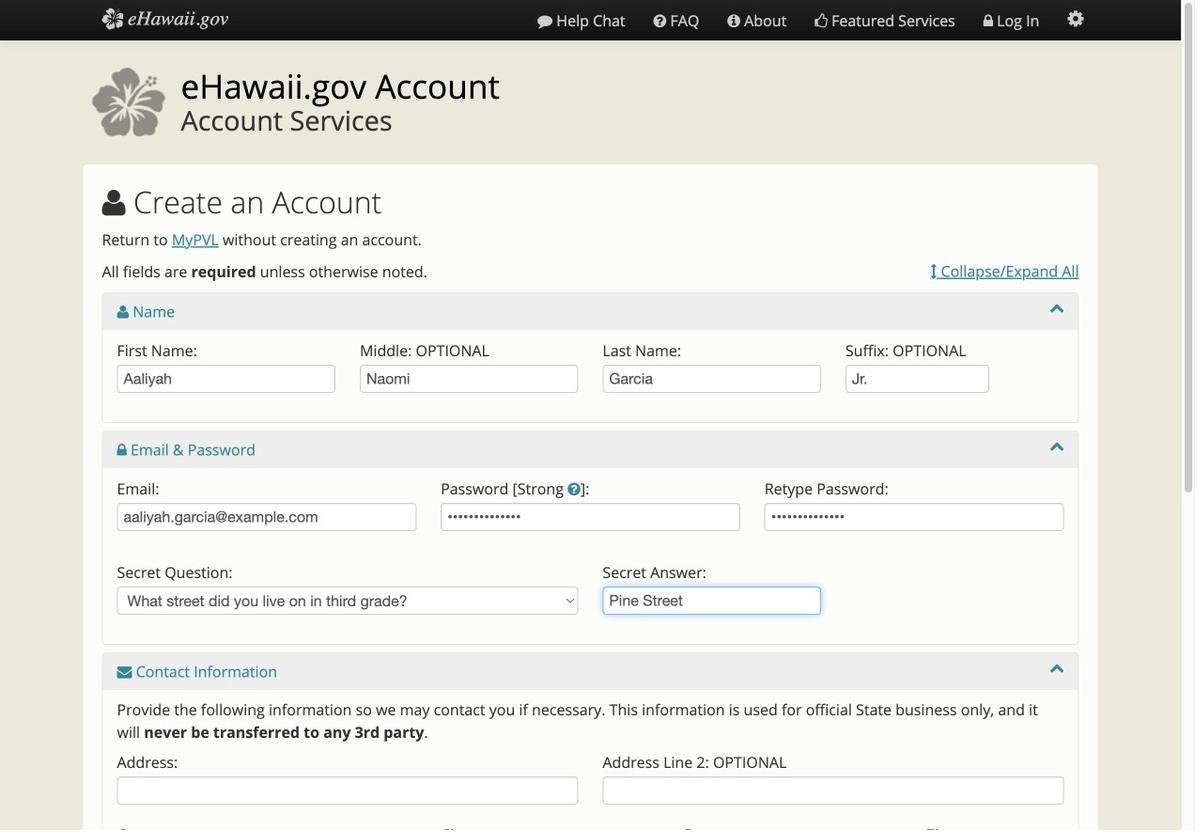 Task type: locate. For each thing, give the bounding box(es) containing it.
info sign image
[[728, 14, 741, 29]]

None text field
[[117, 365, 336, 393], [360, 365, 579, 393], [603, 365, 822, 393], [117, 776, 579, 805], [117, 365, 336, 393], [360, 365, 579, 393], [603, 365, 822, 393], [117, 776, 579, 805]]

1 horizontal spatial lock image
[[984, 14, 994, 29]]

None text field
[[846, 365, 990, 393], [117, 503, 417, 531], [603, 587, 822, 615], [603, 776, 1065, 805], [846, 365, 990, 393], [117, 503, 417, 531], [603, 587, 822, 615], [603, 776, 1065, 805]]

main content
[[83, 165, 1098, 830]]

envelope alt image
[[117, 665, 132, 680]]

2 chevron up image from the top
[[1051, 661, 1065, 676]]

0 vertical spatial chevron up image
[[1051, 439, 1065, 454]]

1 vertical spatial chevron up image
[[1051, 661, 1065, 676]]

chat image
[[538, 14, 553, 29]]

chevron up image
[[1051, 439, 1065, 454], [1051, 661, 1065, 676]]

banner
[[83, 60, 1098, 149]]

resize vertical image
[[931, 264, 937, 279]]

user image
[[117, 305, 129, 320]]

frequently ask questions image
[[654, 14, 667, 29]]

lock image
[[984, 14, 994, 29], [117, 443, 127, 458]]

None password field
[[441, 503, 741, 531], [765, 503, 1065, 531], [441, 503, 741, 531], [765, 503, 1065, 531]]

1 vertical spatial lock image
[[117, 443, 127, 458]]



Task type: describe. For each thing, give the bounding box(es) containing it.
cog image
[[1068, 9, 1084, 28]]

1 chevron up image from the top
[[1051, 439, 1065, 454]]

0 horizontal spatial lock image
[[117, 443, 127, 458]]

chevron up image
[[1051, 301, 1065, 316]]

thumbs up image
[[815, 14, 828, 29]]

0 vertical spatial lock image
[[984, 14, 994, 29]]

question sign image
[[568, 482, 581, 497]]



Task type: vqa. For each thing, say whether or not it's contained in the screenshot.
'info sign' icon
yes



